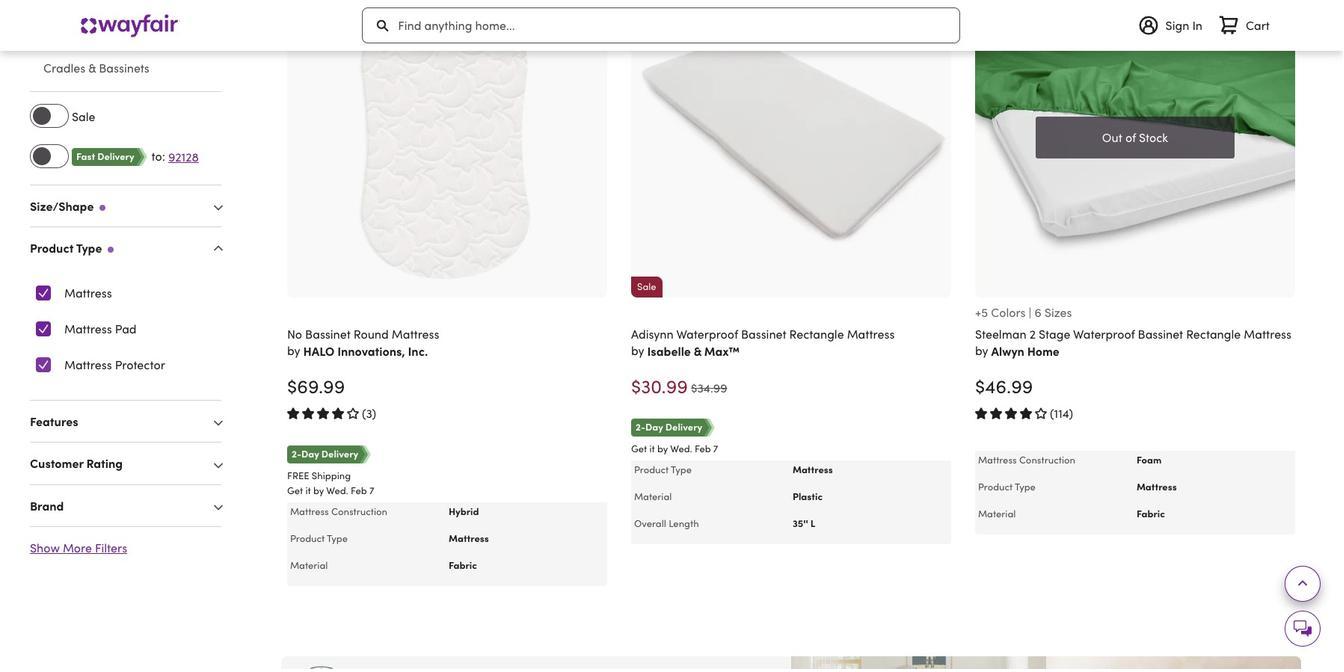 Task type: describe. For each thing, give the bounding box(es) containing it.
bassinet inside adisynn waterproof bassinet rectangle mattress by isabelle & max™
[[741, 326, 787, 343]]

get inside free shipping get it by wed. feb 7
[[287, 484, 303, 498]]

3
[[366, 406, 372, 422]]

show more filters button
[[30, 540, 127, 556]]

& for cradles
[[88, 59, 96, 76]]

plastic
[[793, 489, 823, 503]]

in
[[1193, 17, 1203, 34]]

help image
[[1285, 611, 1321, 647]]

2-day delivery for get it by wed. feb 7
[[636, 420, 702, 434]]

product inside dropdown button
[[30, 239, 74, 256]]

) for ( 114 )
[[1069, 406, 1073, 422]]

wed. inside free shipping get it by wed. feb 7
[[326, 484, 348, 498]]

filters
[[95, 540, 127, 556]]

type inside dropdown button
[[76, 239, 102, 256]]

halo
[[303, 343, 335, 359]]

stage
[[1039, 326, 1071, 343]]

fast delivery
[[76, 149, 134, 163]]

$30.99 $34.99
[[631, 374, 727, 399]]

delivery inside 92128 element
[[97, 149, 134, 163]]

by inside the "+5 colors | 6 sizes steelman 2 stage waterproof bassinet rectangle mattress by alwyn home"
[[975, 343, 988, 359]]

waterproof inside the "+5 colors | 6 sizes steelman 2 stage waterproof bassinet rectangle mattress by alwyn home"
[[1073, 326, 1135, 343]]

+5 colors | 6 sizes steelman 2 stage waterproof bassinet rectangle mattress by alwyn home
[[975, 305, 1292, 359]]

baby & kids dressers
[[43, 24, 157, 40]]

$30.99
[[631, 374, 688, 399]]

pad
[[115, 321, 137, 337]]

shipping
[[312, 469, 351, 483]]

waterproof inside adisynn waterproof bassinet rectangle mattress by isabelle & max™
[[676, 326, 738, 343]]

$69.99
[[287, 374, 345, 399]]

material for $69.99
[[290, 559, 328, 572]]

+5
[[975, 305, 988, 321]]

1 horizontal spatial wed.
[[670, 442, 692, 455]]

cradles
[[43, 59, 85, 76]]

no bassinet round mattress by halo innovations, inc.
[[287, 326, 439, 359]]

get it by wed. feb 7
[[631, 442, 718, 455]]

feb inside free shipping get it by wed. feb 7
[[351, 484, 367, 498]]

& inside adisynn waterproof bassinet rectangle mattress by isabelle & max™
[[694, 343, 702, 359]]

was $34.99 text field
[[691, 380, 730, 398]]

mattress protector
[[64, 357, 165, 373]]

it inside free shipping get it by wed. feb 7
[[306, 484, 311, 498]]

$46.99
[[975, 374, 1033, 399]]

0 vertical spatial sale
[[72, 108, 95, 125]]

92128 button
[[168, 148, 199, 165]]

dressers
[[110, 24, 157, 40]]

2-day delivery for free shipping
[[292, 447, 358, 461]]

bassinets
[[99, 59, 149, 76]]

by inside free shipping get it by wed. feb 7
[[313, 484, 324, 498]]

mattress construction for by
[[978, 453, 1076, 467]]

35''
[[793, 516, 808, 530]]

7 inside free shipping get it by wed. feb 7
[[369, 484, 374, 498]]

114
[[1054, 406, 1069, 422]]

max™
[[704, 343, 740, 359]]

cradles & bassinets
[[43, 59, 149, 76]]

free shipping get it by wed. feb 7
[[287, 469, 374, 498]]

cradles & bassinets link
[[43, 59, 149, 76]]

:
[[162, 148, 165, 164]]

fabric for by
[[1137, 507, 1165, 521]]

) for ( 3 )
[[372, 406, 376, 422]]

no
[[287, 326, 302, 343]]

innovations,
[[338, 343, 405, 359]]

delivery for get it by wed. feb 7
[[666, 420, 702, 434]]

( for 114
[[1050, 406, 1054, 422]]

kids
[[85, 24, 107, 40]]

mattress inside no bassinet round mattress by halo innovations, inc.
[[392, 326, 439, 343]]



Task type: vqa. For each thing, say whether or not it's contained in the screenshot.
FREE White Glove Delivery
no



Task type: locate. For each thing, give the bounding box(es) containing it.
0 vertical spatial feb
[[695, 442, 711, 455]]

feb down shipping on the bottom left of page
[[351, 484, 367, 498]]

fabric down foam
[[1137, 507, 1165, 521]]

2 vertical spatial &
[[694, 343, 702, 359]]

Find anything home... search field
[[398, 7, 949, 43]]

fast
[[76, 149, 95, 163]]

2 ( from the left
[[1050, 406, 1054, 422]]

sale
[[72, 108, 95, 125], [637, 280, 656, 293]]

rectangle inside adisynn waterproof bassinet rectangle mattress by isabelle & max™
[[790, 326, 844, 343]]

0 vertical spatial 2-day delivery
[[636, 420, 702, 434]]

l
[[811, 516, 816, 530]]

1 vertical spatial 7
[[369, 484, 374, 498]]

sale up adisynn
[[637, 280, 656, 293]]

by inside adisynn waterproof bassinet rectangle mattress by isabelle & max™
[[631, 343, 644, 359]]

1 vertical spatial wed.
[[326, 484, 348, 498]]

2-day delivery up get it by wed. feb 7
[[636, 420, 702, 434]]

0 horizontal spatial 2-day delivery
[[292, 447, 358, 461]]

adisynn waterproof bassinet rectangle mattress by isabelle & max™
[[631, 326, 895, 359]]

baby & kids dressers link
[[43, 24, 157, 40]]

2 vertical spatial delivery
[[322, 447, 358, 461]]

2 horizontal spatial material
[[978, 507, 1016, 521]]

material for by
[[978, 507, 1016, 521]]

sign in link
[[1137, 7, 1203, 43]]

0 vertical spatial &
[[74, 24, 82, 40]]

92128
[[168, 148, 199, 165]]

wed. down the $30.99 $34.99
[[670, 442, 692, 455]]

1 vertical spatial fabric
[[449, 558, 477, 572]]

1 vertical spatial material
[[978, 507, 1016, 521]]

1 vertical spatial day
[[301, 447, 319, 461]]

delivery up get it by wed. feb 7
[[666, 420, 702, 434]]

& left kids
[[74, 24, 82, 40]]

1 waterproof from the left
[[676, 326, 738, 343]]

& for baby
[[74, 24, 82, 40]]

fabric down hybrid
[[449, 558, 477, 572]]

0 vertical spatial delivery
[[97, 149, 134, 163]]

3 bassinet from the left
[[1138, 326, 1183, 343]]

by down shipping on the bottom left of page
[[313, 484, 324, 498]]

to
[[152, 148, 162, 164]]

cart button
[[1218, 7, 1270, 43]]

( 114 )
[[1050, 406, 1073, 422]]

show more filters
[[30, 540, 127, 556]]

it down $30.99
[[650, 442, 655, 455]]

product
[[30, 239, 74, 256], [634, 463, 669, 476], [978, 480, 1013, 494], [290, 532, 325, 545]]

2- up free
[[292, 447, 301, 461]]

mattress construction down the 114
[[978, 453, 1076, 467]]

0 horizontal spatial fabric
[[449, 558, 477, 572]]

0 horizontal spatial 7
[[369, 484, 374, 498]]

1 vertical spatial it
[[306, 484, 311, 498]]

1 horizontal spatial mattress construction
[[978, 453, 1076, 467]]

foam
[[1137, 453, 1162, 467]]

0 horizontal spatial get
[[287, 484, 303, 498]]

bassinet inside no bassinet round mattress by halo innovations, inc.
[[305, 326, 351, 343]]

it down free
[[306, 484, 311, 498]]

delivery
[[97, 149, 134, 163], [666, 420, 702, 434], [322, 447, 358, 461]]

mattress inside adisynn waterproof bassinet rectangle mattress by isabelle & max™
[[847, 326, 895, 343]]

it
[[650, 442, 655, 455], [306, 484, 311, 498]]

)
[[372, 406, 376, 422], [1069, 406, 1073, 422]]

scroll back to the top of the page image
[[1294, 575, 1312, 593]]

1 horizontal spatial rectangle
[[1186, 326, 1241, 343]]

home
[[1027, 343, 1060, 359]]

1 vertical spatial &
[[88, 59, 96, 76]]

scroll back to the top of the page image
[[1294, 575, 1312, 593]]

day up free
[[301, 447, 319, 461]]

grid containing mattress
[[25, 275, 221, 383]]

2 waterproof from the left
[[1073, 326, 1135, 343]]

by down adisynn
[[631, 343, 644, 359]]

feb
[[695, 442, 711, 455], [351, 484, 367, 498]]

wed.
[[670, 442, 692, 455], [326, 484, 348, 498]]

get down free
[[287, 484, 303, 498]]

0 vertical spatial get
[[631, 442, 647, 455]]

1 bassinet from the left
[[305, 326, 351, 343]]

1 vertical spatial get
[[287, 484, 303, 498]]

0 vertical spatial 7
[[713, 442, 718, 455]]

1 horizontal spatial delivery
[[322, 447, 358, 461]]

2
[[1030, 326, 1036, 343]]

product type button
[[18, 227, 233, 269]]

construction down the 114
[[1019, 453, 1076, 467]]

0 horizontal spatial bassinet
[[305, 326, 351, 343]]

construction for by
[[1019, 453, 1076, 467]]

length
[[669, 517, 699, 530]]

(
[[362, 406, 366, 422], [1050, 406, 1054, 422]]

waterproof right stage on the right
[[1073, 326, 1135, 343]]

product type
[[30, 239, 102, 256], [634, 463, 692, 476], [978, 480, 1036, 494], [290, 532, 348, 545]]

2-day delivery
[[636, 420, 702, 434], [292, 447, 358, 461]]

2- for free shipping
[[292, 447, 301, 461]]

|
[[1029, 305, 1032, 321]]

overall length
[[634, 517, 699, 530]]

hybrid
[[449, 504, 479, 519]]

more
[[63, 540, 92, 556]]

1 horizontal spatial day
[[646, 420, 663, 434]]

steelman
[[975, 326, 1027, 343]]

mattress construction for $69.99
[[290, 505, 387, 519]]

2 rectangle from the left
[[1186, 326, 1241, 343]]

0 horizontal spatial waterproof
[[676, 326, 738, 343]]

sale up fast
[[72, 108, 95, 125]]

1 vertical spatial construction
[[331, 505, 387, 519]]

0 vertical spatial construction
[[1019, 453, 1076, 467]]

2 horizontal spatial bassinet
[[1138, 326, 1183, 343]]

0 horizontal spatial sale
[[72, 108, 95, 125]]

0 vertical spatial fabric
[[1137, 507, 1165, 521]]

0 horizontal spatial material
[[290, 559, 328, 572]]

colors
[[991, 305, 1026, 321]]

1 vertical spatial 2-
[[292, 447, 301, 461]]

1 horizontal spatial material
[[634, 490, 672, 503]]

0 horizontal spatial wed.
[[326, 484, 348, 498]]

7
[[713, 442, 718, 455], [369, 484, 374, 498]]

feb down the $34.99
[[695, 442, 711, 455]]

delivery for free shipping
[[322, 447, 358, 461]]

to :
[[152, 148, 165, 164]]

& right 'cradles'
[[88, 59, 96, 76]]

bassinet inside the "+5 colors | 6 sizes steelman 2 stage waterproof bassinet rectangle mattress by alwyn home"
[[1138, 326, 1183, 343]]

fabric
[[1137, 507, 1165, 521], [449, 558, 477, 572]]

6
[[1035, 305, 1042, 321]]

mattress inside the "+5 colors | 6 sizes steelman 2 stage waterproof bassinet rectangle mattress by alwyn home"
[[1244, 326, 1292, 343]]

sizes
[[1045, 305, 1072, 321]]

0 horizontal spatial it
[[306, 484, 311, 498]]

1 horizontal spatial (
[[1050, 406, 1054, 422]]

free
[[287, 469, 309, 483]]

1 horizontal spatial 2-day delivery
[[636, 420, 702, 434]]

0 vertical spatial 2-
[[636, 420, 646, 434]]

2 ) from the left
[[1069, 406, 1073, 422]]

1 vertical spatial delivery
[[666, 420, 702, 434]]

1 horizontal spatial get
[[631, 442, 647, 455]]

delivery right fast
[[97, 149, 134, 163]]

2 horizontal spatial &
[[694, 343, 702, 359]]

2- up get it by wed. feb 7
[[636, 420, 646, 434]]

0 vertical spatial mattress construction
[[978, 453, 1076, 467]]

mattress construction
[[978, 453, 1076, 467], [290, 505, 387, 519]]

1 vertical spatial feb
[[351, 484, 367, 498]]

1 vertical spatial sale
[[637, 280, 656, 293]]

2 horizontal spatial delivery
[[666, 420, 702, 434]]

baby
[[43, 24, 71, 40]]

isabelle
[[647, 343, 691, 359]]

1 horizontal spatial 7
[[713, 442, 718, 455]]

35'' l
[[793, 516, 816, 530]]

inc.
[[408, 343, 428, 359]]

( down the home
[[1050, 406, 1054, 422]]

1 horizontal spatial feb
[[695, 442, 711, 455]]

$34.99
[[691, 380, 727, 397]]

2-day delivery up shipping on the bottom left of page
[[292, 447, 358, 461]]

0 horizontal spatial construction
[[331, 505, 387, 519]]

wayfair image
[[73, 10, 185, 41]]

1 rectangle from the left
[[790, 326, 844, 343]]

2-
[[636, 420, 646, 434], [292, 447, 301, 461]]

fabric for $69.99
[[449, 558, 477, 572]]

1 horizontal spatial 2-
[[636, 420, 646, 434]]

1 horizontal spatial &
[[88, 59, 96, 76]]

0 horizontal spatial mattress construction
[[290, 505, 387, 519]]

0 vertical spatial it
[[650, 442, 655, 455]]

delivery up shipping on the bottom left of page
[[322, 447, 358, 461]]

1 horizontal spatial fabric
[[1137, 507, 1165, 521]]

by down $30.99
[[657, 442, 668, 455]]

construction
[[1019, 453, 1076, 467], [331, 505, 387, 519]]

mattress pad
[[64, 321, 137, 337]]

mattress construction down free shipping get it by wed. feb 7
[[290, 505, 387, 519]]

&
[[74, 24, 82, 40], [88, 59, 96, 76], [694, 343, 702, 359]]

1 ) from the left
[[372, 406, 376, 422]]

1 horizontal spatial waterproof
[[1073, 326, 1135, 343]]

0 vertical spatial day
[[646, 420, 663, 434]]

2 vertical spatial material
[[290, 559, 328, 572]]

1 vertical spatial mattress construction
[[290, 505, 387, 519]]

rectangle inside the "+5 colors | 6 sizes steelman 2 stage waterproof bassinet rectangle mattress by alwyn home"
[[1186, 326, 1241, 343]]

construction for $69.99
[[331, 505, 387, 519]]

by inside no bassinet round mattress by halo innovations, inc.
[[287, 343, 300, 359]]

& left max™
[[694, 343, 702, 359]]

( down innovations,
[[362, 406, 366, 422]]

0 horizontal spatial rectangle
[[790, 326, 844, 343]]

bassinet
[[305, 326, 351, 343], [741, 326, 787, 343], [1138, 326, 1183, 343]]

1 vertical spatial 2-day delivery
[[292, 447, 358, 461]]

None search field
[[362, 0, 961, 51]]

0 horizontal spatial feb
[[351, 484, 367, 498]]

mattress
[[64, 285, 112, 301], [64, 321, 112, 337], [392, 326, 439, 343], [847, 326, 895, 343], [1244, 326, 1292, 343], [64, 357, 112, 373], [978, 453, 1017, 467], [793, 462, 833, 476], [1137, 480, 1177, 494], [290, 505, 329, 519], [449, 531, 489, 545]]

rectangle
[[790, 326, 844, 343], [1186, 326, 1241, 343]]

sign in
[[1166, 17, 1203, 34]]

1 ( from the left
[[362, 406, 366, 422]]

( for 3
[[362, 406, 366, 422]]

( 3 )
[[362, 406, 376, 422]]

type
[[76, 239, 102, 256], [671, 463, 692, 476], [1015, 480, 1036, 494], [327, 532, 348, 545]]

day
[[646, 420, 663, 434], [301, 447, 319, 461]]

day up get it by wed. feb 7
[[646, 420, 663, 434]]

adisynn
[[631, 326, 674, 343]]

2- for get it by wed. feb 7
[[636, 420, 646, 434]]

0 horizontal spatial day
[[301, 447, 319, 461]]

0 horizontal spatial 2-
[[292, 447, 301, 461]]

1 horizontal spatial it
[[650, 442, 655, 455]]

1 horizontal spatial bassinet
[[741, 326, 787, 343]]

round
[[354, 326, 389, 343]]

2 bassinet from the left
[[741, 326, 787, 343]]

overall
[[634, 517, 666, 530]]

wed. down shipping on the bottom left of page
[[326, 484, 348, 498]]

grid
[[25, 275, 221, 383]]

92128 element
[[72, 148, 165, 166]]

construction down free shipping get it by wed. feb 7
[[331, 505, 387, 519]]

0 horizontal spatial &
[[74, 24, 82, 40]]

0 horizontal spatial (
[[362, 406, 366, 422]]

1 horizontal spatial sale
[[637, 280, 656, 293]]

sign
[[1166, 17, 1190, 34]]

1 horizontal spatial )
[[1069, 406, 1073, 422]]

get down $30.99
[[631, 442, 647, 455]]

0 vertical spatial material
[[634, 490, 672, 503]]

product type inside product type dropdown button
[[30, 239, 102, 256]]

show
[[30, 540, 60, 556]]

alwyn
[[991, 343, 1025, 359]]

by down steelman
[[975, 343, 988, 359]]

material
[[634, 490, 672, 503], [978, 507, 1016, 521], [290, 559, 328, 572]]

day for free shipping
[[301, 447, 319, 461]]

by down no
[[287, 343, 300, 359]]

0 horizontal spatial )
[[372, 406, 376, 422]]

protector
[[115, 357, 165, 373]]

0 horizontal spatial delivery
[[97, 149, 134, 163]]

day for get it by wed. feb 7
[[646, 420, 663, 434]]

0 vertical spatial wed.
[[670, 442, 692, 455]]

cart
[[1246, 17, 1270, 34]]

by
[[287, 343, 300, 359], [631, 343, 644, 359], [975, 343, 988, 359], [657, 442, 668, 455], [313, 484, 324, 498]]

1 horizontal spatial construction
[[1019, 453, 1076, 467]]

waterproof
[[676, 326, 738, 343], [1073, 326, 1135, 343]]

get
[[631, 442, 647, 455], [287, 484, 303, 498]]

waterproof up max™
[[676, 326, 738, 343]]



